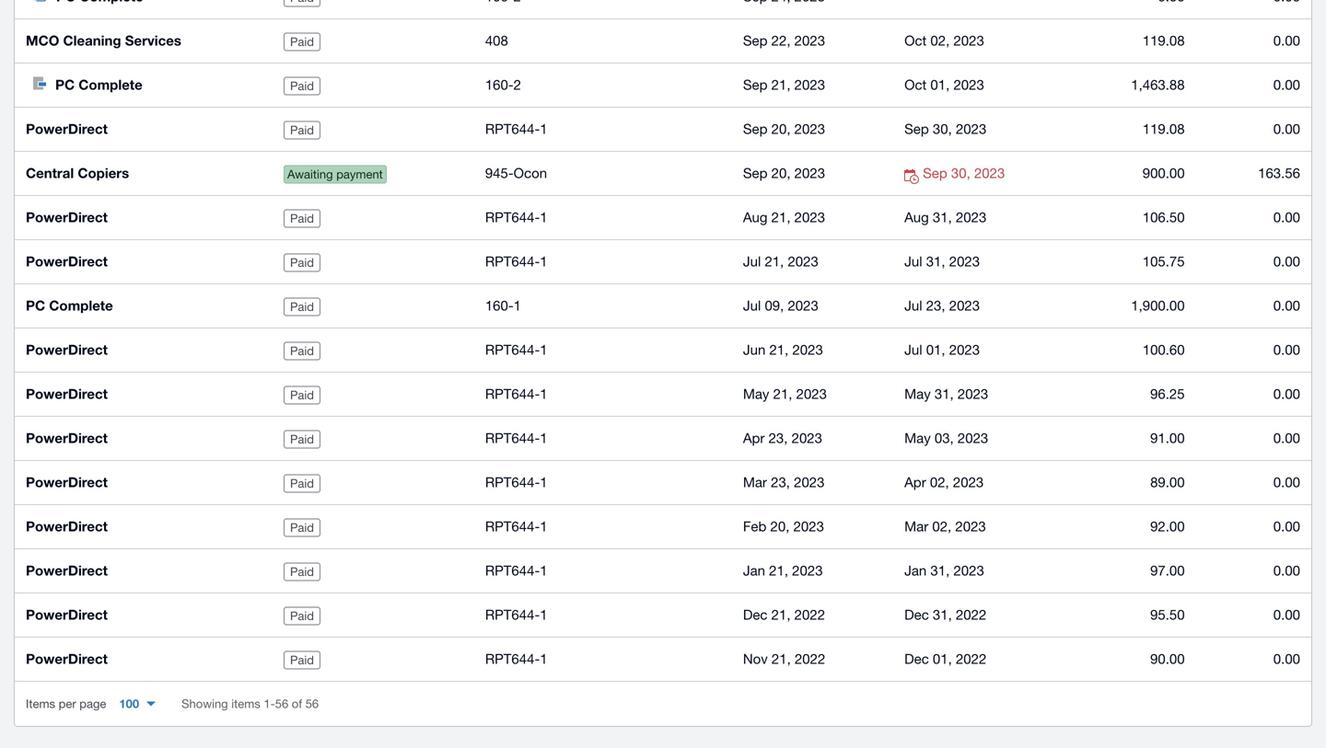 Task type: describe. For each thing, give the bounding box(es) containing it.
rpt644-1 link for jun 21, 2023
[[485, 339, 721, 361]]

awaiting payment
[[287, 167, 383, 182]]

nov
[[743, 651, 768, 667]]

powerdirect for sep 20, 2023
[[26, 121, 108, 137]]

2023 down oct 01, 2023
[[956, 121, 987, 137]]

2022 for nov 21, 2022
[[795, 651, 825, 667]]

119.08 for mco cleaning services
[[1143, 32, 1185, 48]]

mco cleaning services link
[[15, 18, 273, 63]]

160-2 link
[[485, 74, 721, 96]]

2023 up aug 21, 2023
[[794, 165, 825, 181]]

21, for may
[[773, 386, 792, 402]]

oct 01, 2023
[[904, 76, 984, 93]]

20, for sep 30, 2023
[[771, 121, 791, 137]]

rpt644-1 for apr 23, 2023
[[485, 430, 548, 446]]

1 vertical spatial 30,
[[951, 165, 970, 181]]

paid for sep 22, 2023
[[290, 35, 314, 49]]

09,
[[765, 297, 784, 314]]

rpt644-1 link for aug 21, 2023
[[485, 206, 721, 228]]

31, for jan
[[931, 563, 950, 579]]

0.00 for dec 01, 2022
[[1273, 651, 1300, 667]]

sep up the overdue icon
[[904, 121, 929, 137]]

2023 up the jul 01, 2023
[[949, 297, 980, 314]]

dec 21, 2022
[[743, 607, 825, 623]]

sep for 408
[[743, 32, 768, 48]]

160-2
[[485, 76, 521, 93]]

sep 21, 2023
[[743, 76, 825, 93]]

mco cleaning services
[[26, 32, 181, 49]]

powerdirect for dec 21, 2022
[[26, 607, 108, 623]]

rpt644-1 link for dec 21, 2022
[[485, 604, 721, 626]]

jul 31, 2023
[[904, 253, 980, 269]]

2023 up the jul 21, 2023
[[794, 209, 825, 225]]

2023 down 'sep 22, 2023' on the top of the page
[[794, 76, 825, 93]]

2023 down sep 21, 2023
[[794, 121, 825, 137]]

21, for jan
[[769, 563, 788, 579]]

jan for jan 31, 2023
[[904, 563, 927, 579]]

jan 21, 2023
[[743, 563, 823, 579]]

dec for dec 21, 2022
[[743, 607, 768, 623]]

may 03, 2023
[[904, 430, 988, 446]]

90.00
[[1150, 651, 1185, 667]]

97.00
[[1150, 563, 1185, 579]]

0.00 for jul 23, 2023
[[1273, 297, 1300, 314]]

items per page
[[26, 697, 106, 711]]

1 for jul 09, 2023
[[514, 297, 521, 314]]

2022 for dec 21, 2022
[[794, 607, 825, 623]]

of
[[292, 697, 302, 711]]

may 31, 2023
[[904, 386, 988, 402]]

95.50
[[1150, 607, 1185, 623]]

powerdirect for feb 20, 2023
[[26, 518, 108, 535]]

rpt644- for apr
[[485, 430, 540, 446]]

copiers
[[78, 165, 129, 181]]

paid for nov 21, 2022
[[290, 653, 314, 668]]

sep for 160-2
[[743, 76, 768, 93]]

showing items 1-56 of 56
[[182, 697, 319, 711]]

945-ocon
[[485, 165, 547, 181]]

rpt644-1 for dec 21, 2022
[[485, 607, 548, 623]]

2023 down mar 23, 2023
[[793, 518, 824, 535]]

2023 down aug 21, 2023
[[788, 253, 819, 269]]

1,900.00
[[1131, 297, 1185, 314]]

powerdirect link for sep 20, 2023
[[15, 107, 273, 151]]

rpt644- for mar
[[485, 474, 540, 490]]

central copiers
[[26, 165, 129, 181]]

powerdirect link for apr 23, 2023
[[15, 416, 273, 460]]

cleaning
[[63, 32, 121, 49]]

aug 31, 2023
[[904, 209, 987, 225]]

1 for aug 21, 2023
[[540, 209, 548, 225]]

paid for jul 21, 2023
[[290, 256, 314, 270]]

pc complete link for 160-2
[[15, 63, 273, 107]]

1 vertical spatial sep 30, 2023
[[923, 165, 1005, 181]]

powerdirect for apr 23, 2023
[[26, 430, 108, 447]]

1-
[[264, 697, 275, 711]]

1 for feb 20, 2023
[[540, 518, 548, 535]]

powerdirect for jun 21, 2023
[[26, 342, 108, 358]]

paid for sep 21, 2023
[[290, 79, 314, 93]]

paid for mar 23, 2023
[[290, 477, 314, 491]]

2023 up may 21, 2023
[[792, 342, 823, 358]]

1 for sep 20, 2023
[[540, 121, 548, 137]]

rpt644-1 for feb 20, 2023
[[485, 518, 548, 535]]

powerdirect link for jan 21, 2023
[[15, 549, 273, 593]]

ocon
[[514, 165, 547, 181]]

31, for aug
[[933, 209, 952, 225]]

rpt644-1 link for mar 23, 2023
[[485, 472, 721, 494]]

1 56 from the left
[[275, 697, 288, 711]]

2023 up jan 31, 2023
[[955, 518, 986, 535]]

feb
[[743, 518, 767, 535]]

2023 up dec 31, 2022
[[954, 563, 984, 579]]

apr 23, 2023
[[743, 430, 822, 446]]

0.00 for aug 31, 2023
[[1273, 209, 1300, 225]]

945-ocon link
[[485, 162, 721, 184]]

powerdirect link for aug 21, 2023
[[15, 195, 273, 239]]

20, for mar 02, 2023
[[770, 518, 790, 535]]

2
[[514, 76, 521, 93]]

paid for jan 21, 2023
[[290, 565, 314, 579]]

jun 21, 2023
[[743, 342, 823, 358]]

02, for oct
[[931, 32, 950, 48]]

paid for feb 20, 2023
[[290, 521, 314, 535]]

0 vertical spatial sep 30, 2023
[[904, 121, 987, 137]]

31, for may
[[935, 386, 954, 402]]

dec 31, 2022
[[904, 607, 987, 623]]

106.50
[[1143, 209, 1185, 225]]

rpt644-1 for aug 21, 2023
[[485, 209, 548, 225]]

paid for apr 23, 2023
[[290, 432, 314, 447]]

items
[[231, 697, 260, 711]]

jul 21, 2023
[[743, 253, 819, 269]]

91.00
[[1150, 430, 1185, 446]]

paid for sep 20, 2023
[[290, 123, 314, 137]]

163.56
[[1258, 165, 1300, 181]]

rpt644- for nov
[[485, 651, 540, 667]]

payment
[[336, 167, 383, 182]]

0 vertical spatial pc complete
[[55, 76, 142, 93]]

2023 right '22,'
[[794, 32, 825, 48]]

powerdirect link for feb 20, 2023
[[15, 505, 273, 549]]

1 for nov 21, 2022
[[540, 651, 548, 667]]

92.00
[[1150, 518, 1185, 535]]

2023 up may 03, 2023
[[958, 386, 988, 402]]

powerdirect for may 21, 2023
[[26, 386, 108, 402]]

21, for jun
[[769, 342, 789, 358]]

0.00 for jul 01, 2023
[[1273, 342, 1300, 358]]

dec for dec 31, 2022
[[904, 607, 929, 623]]

per
[[59, 697, 76, 711]]

2023 down may 03, 2023
[[953, 474, 984, 490]]

jul 01, 2023
[[904, 342, 980, 358]]

945-
[[485, 165, 514, 181]]

2023 right 09, in the right top of the page
[[788, 297, 819, 314]]

aug 21, 2023
[[743, 209, 825, 225]]

paid for may 21, 2023
[[290, 388, 314, 403]]

100.60
[[1143, 342, 1185, 358]]

may for may 31, 2023
[[904, 386, 931, 402]]

23, for apr
[[769, 430, 788, 446]]

23, for jul
[[926, 297, 945, 314]]

0 horizontal spatial pc
[[26, 297, 45, 314]]

0.00 for dec 31, 2022
[[1273, 607, 1300, 623]]



Task type: locate. For each thing, give the bounding box(es) containing it.
13 0.00 from the top
[[1273, 607, 1300, 623]]

96.25
[[1150, 386, 1185, 402]]

1 vertical spatial complete
[[49, 297, 113, 314]]

9 powerdirect link from the top
[[15, 549, 273, 593]]

powerdirect link for dec 21, 2022
[[15, 593, 273, 637]]

2 vertical spatial 23,
[[771, 474, 790, 490]]

23, up mar 23, 2023
[[769, 430, 788, 446]]

powerdirect for mar 23, 2023
[[26, 474, 108, 491]]

powerdirect link
[[15, 107, 273, 151], [15, 195, 273, 239], [15, 239, 273, 284], [15, 328, 273, 372], [15, 372, 273, 416], [15, 416, 273, 460], [15, 460, 273, 505], [15, 505, 273, 549], [15, 549, 273, 593], [15, 593, 273, 637], [15, 637, 273, 681]]

1 vertical spatial 23,
[[769, 430, 788, 446]]

2 jan from the left
[[904, 563, 927, 579]]

dec
[[743, 607, 768, 623], [904, 607, 929, 623], [904, 651, 929, 667]]

56 left of
[[275, 697, 288, 711]]

7 rpt644- from the top
[[485, 474, 540, 490]]

1 vertical spatial pc complete link
[[15, 284, 273, 328]]

0 vertical spatial pc
[[55, 76, 75, 93]]

overdue icon image
[[904, 169, 923, 184]]

02,
[[931, 32, 950, 48], [930, 474, 949, 490], [932, 518, 952, 535]]

jul for jul 31, 2023
[[904, 253, 922, 269]]

1 vertical spatial oct
[[904, 76, 927, 93]]

8 rpt644-1 link from the top
[[485, 516, 721, 538]]

0 vertical spatial 30,
[[933, 121, 952, 137]]

dec 01, 2022
[[904, 651, 987, 667]]

2 pc complete link from the top
[[15, 284, 273, 328]]

rpt644-1 link for jan 21, 2023
[[485, 560, 721, 582]]

rpt644- for feb
[[485, 518, 540, 535]]

aug for aug 21, 2023
[[743, 209, 768, 225]]

powerdirect link for jul 21, 2023
[[15, 239, 273, 284]]

apr up mar 02, 2023
[[904, 474, 926, 490]]

sep for 945-ocon
[[743, 165, 768, 181]]

pc
[[55, 76, 75, 93], [26, 297, 45, 314]]

rpt644- for jan
[[485, 563, 540, 579]]

105.75
[[1143, 253, 1185, 269]]

mar 23, 2023
[[743, 474, 825, 490]]

3 rpt644- from the top
[[485, 253, 540, 269]]

11 powerdirect link from the top
[[15, 637, 273, 681]]

sep 20, 2023 down sep 21, 2023
[[743, 121, 825, 137]]

02, down the apr 02, 2023
[[932, 518, 952, 535]]

4 rpt644-1 link from the top
[[485, 339, 721, 361]]

8 paid from the top
[[290, 388, 314, 403]]

jul for jul 21, 2023
[[743, 253, 761, 269]]

0 horizontal spatial mar
[[743, 474, 767, 490]]

5 rpt644-1 from the top
[[485, 386, 548, 402]]

2023 down aug 31, 2023
[[949, 253, 980, 269]]

1 vertical spatial apr
[[904, 474, 926, 490]]

sep up aug 31, 2023
[[923, 165, 947, 181]]

may
[[743, 386, 769, 402], [904, 386, 931, 402], [904, 430, 931, 446]]

may down jun
[[743, 386, 769, 402]]

9 rpt644-1 from the top
[[485, 563, 548, 579]]

rpt644-1 for jun 21, 2023
[[485, 342, 548, 358]]

20, right feb
[[770, 518, 790, 535]]

aug for aug 31, 2023
[[904, 209, 929, 225]]

14 paid from the top
[[290, 653, 314, 668]]

31, up the 03,
[[935, 386, 954, 402]]

2 160- from the top
[[485, 297, 514, 314]]

1 rpt644-1 from the top
[[485, 121, 548, 137]]

9 rpt644-1 link from the top
[[485, 560, 721, 582]]

10 rpt644-1 link from the top
[[485, 604, 721, 626]]

sep down sep 21, 2023
[[743, 121, 768, 137]]

oct up oct 01, 2023
[[904, 32, 927, 48]]

0 vertical spatial 02,
[[931, 32, 950, 48]]

2023 up dec 21, 2022
[[792, 563, 823, 579]]

rpt644-1
[[485, 121, 548, 137], [485, 209, 548, 225], [485, 253, 548, 269], [485, 342, 548, 358], [485, 386, 548, 402], [485, 430, 548, 446], [485, 474, 548, 490], [485, 518, 548, 535], [485, 563, 548, 579], [485, 607, 548, 623], [485, 651, 548, 667]]

may 21, 2023
[[743, 386, 827, 402]]

1 for jun 21, 2023
[[540, 342, 548, 358]]

14 0.00 from the top
[[1273, 651, 1300, 667]]

160- for 2
[[485, 76, 514, 93]]

4 0.00 from the top
[[1273, 209, 1300, 225]]

jan down feb
[[743, 563, 765, 579]]

12 0.00 from the top
[[1273, 563, 1300, 579]]

2 vertical spatial 02,
[[932, 518, 952, 535]]

9 rpt644- from the top
[[485, 563, 540, 579]]

3 rpt644-1 link from the top
[[485, 250, 721, 273]]

6 powerdirect from the top
[[26, 430, 108, 447]]

10 paid from the top
[[290, 477, 314, 491]]

160-1
[[485, 297, 521, 314]]

powerdirect for aug 21, 2023
[[26, 209, 108, 226]]

sep 30, 2023 up aug 31, 2023
[[923, 165, 1005, 181]]

showing
[[182, 697, 228, 711]]

119.08 up '1,463.88'
[[1143, 32, 1185, 48]]

2022 up dec 01, 2022
[[956, 607, 987, 623]]

8 rpt644- from the top
[[485, 518, 540, 535]]

page
[[79, 697, 106, 711]]

1 horizontal spatial aug
[[904, 209, 929, 225]]

2 oct from the top
[[904, 76, 927, 93]]

1 horizontal spatial pc
[[55, 76, 75, 93]]

2022 down dec 31, 2022
[[956, 651, 987, 667]]

9 powerdirect from the top
[[26, 563, 108, 579]]

sep left '22,'
[[743, 32, 768, 48]]

2 sep 20, 2023 from the top
[[743, 165, 825, 181]]

2022 up nov 21, 2022
[[794, 607, 825, 623]]

31, for jul
[[926, 253, 945, 269]]

2 56 from the left
[[305, 697, 319, 711]]

11 powerdirect from the top
[[26, 651, 108, 668]]

21, for dec
[[771, 607, 791, 623]]

21, for sep
[[771, 76, 791, 93]]

5 powerdirect from the top
[[26, 386, 108, 402]]

2023 down may 21, 2023
[[792, 430, 822, 446]]

31, up jul 23, 2023
[[926, 253, 945, 269]]

02, down the 03,
[[930, 474, 949, 490]]

01, for dec
[[933, 651, 952, 667]]

900.00
[[1143, 165, 1185, 181]]

22,
[[771, 32, 791, 48]]

rpt644-1 for jan 21, 2023
[[485, 563, 548, 579]]

21, for nov
[[772, 651, 791, 667]]

1 paid from the top
[[290, 35, 314, 49]]

13 paid from the top
[[290, 609, 314, 624]]

1,463.88
[[1131, 76, 1185, 93]]

23, down apr 23, 2023
[[771, 474, 790, 490]]

20, down sep 21, 2023
[[771, 121, 791, 137]]

1 for apr 23, 2023
[[540, 430, 548, 446]]

1 vertical spatial 20,
[[771, 165, 791, 181]]

11 paid from the top
[[290, 521, 314, 535]]

1 pc complete link from the top
[[15, 63, 273, 107]]

rpt644-1 for jul 21, 2023
[[485, 253, 548, 269]]

oct down oct 02, 2023
[[904, 76, 927, 93]]

oct for oct 02, 2023
[[904, 32, 927, 48]]

0 vertical spatial sep 20, 2023
[[743, 121, 825, 137]]

jun
[[743, 342, 766, 358]]

4 rpt644- from the top
[[485, 342, 540, 358]]

may down the jul 01, 2023
[[904, 386, 931, 402]]

30, down oct 01, 2023
[[933, 121, 952, 137]]

160- for 1
[[485, 297, 514, 314]]

10 0.00 from the top
[[1273, 474, 1300, 490]]

0 vertical spatial pc complete link
[[15, 63, 273, 107]]

rpt644- for may
[[485, 386, 540, 402]]

2023 up "may 31, 2023"
[[949, 342, 980, 358]]

6 powerdirect link from the top
[[15, 416, 273, 460]]

2023 right the 03,
[[958, 430, 988, 446]]

may left the 03,
[[904, 430, 931, 446]]

8 powerdirect link from the top
[[15, 505, 273, 549]]

6 rpt644- from the top
[[485, 430, 540, 446]]

6 0.00 from the top
[[1273, 297, 1300, 314]]

sep 20, 2023 up aug 21, 2023
[[743, 165, 825, 181]]

01, for oct
[[931, 76, 950, 93]]

3 powerdirect from the top
[[26, 253, 108, 270]]

oct
[[904, 32, 927, 48], [904, 76, 927, 93]]

jul up jul 23, 2023
[[904, 253, 922, 269]]

powerdirect for nov 21, 2022
[[26, 651, 108, 668]]

8 rpt644-1 from the top
[[485, 518, 548, 535]]

5 0.00 from the top
[[1273, 253, 1300, 269]]

rpt644-1 link
[[485, 118, 721, 140], [485, 206, 721, 228], [485, 250, 721, 273], [485, 339, 721, 361], [485, 383, 721, 405], [485, 427, 721, 449], [485, 472, 721, 494], [485, 516, 721, 538], [485, 560, 721, 582], [485, 604, 721, 626], [485, 648, 721, 670]]

1 vertical spatial 160-
[[485, 297, 514, 314]]

31, down jan 31, 2023
[[933, 607, 952, 623]]

0 vertical spatial oct
[[904, 32, 927, 48]]

2023 up feb 20, 2023
[[794, 474, 825, 490]]

0 horizontal spatial jan
[[743, 563, 765, 579]]

aug up the jul 21, 2023
[[743, 209, 768, 225]]

8 0.00 from the top
[[1273, 386, 1300, 402]]

1 for may 21, 2023
[[540, 386, 548, 402]]

119.08 for powerdirect
[[1143, 121, 1185, 137]]

0 horizontal spatial apr
[[743, 430, 765, 446]]

sep 20, 2023
[[743, 121, 825, 137], [743, 165, 825, 181]]

aug down the overdue icon
[[904, 209, 929, 225]]

119.08
[[1143, 32, 1185, 48], [1143, 121, 1185, 137]]

1 vertical spatial 02,
[[930, 474, 949, 490]]

pc complete link for 160-1
[[15, 284, 273, 328]]

2023 up jul 31, 2023 on the top
[[956, 209, 987, 225]]

31, down mar 02, 2023
[[931, 563, 950, 579]]

30, up aug 31, 2023
[[951, 165, 970, 181]]

5 rpt644- from the top
[[485, 386, 540, 402]]

2 vertical spatial 01,
[[933, 651, 952, 667]]

21, up 09, in the right top of the page
[[765, 253, 784, 269]]

rpt644-1 for sep 20, 2023
[[485, 121, 548, 137]]

1 vertical spatial pc
[[26, 297, 45, 314]]

2023
[[794, 32, 825, 48], [954, 32, 984, 48], [794, 76, 825, 93], [954, 76, 984, 93], [794, 121, 825, 137], [956, 121, 987, 137], [794, 165, 825, 181], [974, 165, 1005, 181], [794, 209, 825, 225], [956, 209, 987, 225], [788, 253, 819, 269], [949, 253, 980, 269], [788, 297, 819, 314], [949, 297, 980, 314], [792, 342, 823, 358], [949, 342, 980, 358], [796, 386, 827, 402], [958, 386, 988, 402], [792, 430, 822, 446], [958, 430, 988, 446], [794, 474, 825, 490], [953, 474, 984, 490], [793, 518, 824, 535], [955, 518, 986, 535], [792, 563, 823, 579], [954, 563, 984, 579]]

1 vertical spatial 119.08
[[1143, 121, 1185, 137]]

1 vertical spatial pc complete
[[26, 297, 113, 314]]

31, up jul 31, 2023 on the top
[[933, 209, 952, 225]]

10 powerdirect link from the top
[[15, 593, 273, 637]]

21,
[[771, 76, 791, 93], [771, 209, 791, 225], [765, 253, 784, 269], [769, 342, 789, 358], [773, 386, 792, 402], [769, 563, 788, 579], [771, 607, 791, 623], [772, 651, 791, 667]]

mar
[[743, 474, 767, 490], [904, 518, 928, 535]]

jul for jul 09, 2023
[[743, 297, 761, 314]]

2 rpt644-1 from the top
[[485, 209, 548, 225]]

31,
[[933, 209, 952, 225], [926, 253, 945, 269], [935, 386, 954, 402], [931, 563, 950, 579], [933, 607, 952, 623]]

1 vertical spatial sep 20, 2023
[[743, 165, 825, 181]]

56
[[275, 697, 288, 711], [305, 697, 319, 711]]

oct 02, 2023
[[904, 32, 984, 48]]

2023 up oct 01, 2023
[[954, 32, 984, 48]]

mco
[[26, 32, 59, 49]]

21, down '22,'
[[771, 76, 791, 93]]

powerdirect link for jun 21, 2023
[[15, 328, 273, 372]]

nov 21, 2022
[[743, 651, 825, 667]]

1 powerdirect from the top
[[26, 121, 108, 137]]

1 jan from the left
[[743, 563, 765, 579]]

items
[[26, 697, 55, 711]]

rpt644- for sep
[[485, 121, 540, 137]]

sep
[[743, 32, 768, 48], [743, 76, 768, 93], [743, 121, 768, 137], [904, 121, 929, 137], [743, 165, 768, 181], [923, 165, 947, 181]]

sep up aug 21, 2023
[[743, 165, 768, 181]]

12 paid from the top
[[290, 565, 314, 579]]

rpt644-
[[485, 121, 540, 137], [485, 209, 540, 225], [485, 253, 540, 269], [485, 342, 540, 358], [485, 386, 540, 402], [485, 430, 540, 446], [485, 474, 540, 490], [485, 518, 540, 535], [485, 563, 540, 579], [485, 607, 540, 623], [485, 651, 540, 667]]

3 paid from the top
[[290, 123, 314, 137]]

sep 22, 2023
[[743, 32, 825, 48]]

1 vertical spatial mar
[[904, 518, 928, 535]]

4 powerdirect link from the top
[[15, 328, 273, 372]]

1 horizontal spatial jan
[[904, 563, 927, 579]]

160-1 link
[[485, 295, 721, 317]]

2022 down dec 21, 2022
[[795, 651, 825, 667]]

1 for jul 21, 2023
[[540, 253, 548, 269]]

02, up oct 01, 2023
[[931, 32, 950, 48]]

0 vertical spatial 23,
[[926, 297, 945, 314]]

2 0.00 from the top
[[1273, 76, 1300, 93]]

2 aug from the left
[[904, 209, 929, 225]]

jul up the jul 01, 2023
[[904, 297, 922, 314]]

01, down oct 02, 2023
[[931, 76, 950, 93]]

paid for aug 21, 2023
[[290, 211, 314, 226]]

408 link
[[485, 29, 721, 52]]

1 119.08 from the top
[[1143, 32, 1185, 48]]

2 vertical spatial 20,
[[770, 518, 790, 535]]

bill credit note icon image
[[33, 77, 46, 90], [33, 77, 46, 90]]

7 paid from the top
[[290, 344, 314, 358]]

jan
[[743, 563, 765, 579], [904, 563, 927, 579]]

mar down the apr 02, 2023
[[904, 518, 928, 535]]

02, for mar
[[932, 518, 952, 535]]

6 rpt644-1 link from the top
[[485, 427, 721, 449]]

powerdirect link for mar 23, 2023
[[15, 460, 273, 505]]

sep 20, 2023 for powerdirect
[[743, 121, 825, 137]]

1
[[540, 121, 548, 137], [540, 209, 548, 225], [540, 253, 548, 269], [514, 297, 521, 314], [540, 342, 548, 358], [540, 386, 548, 402], [540, 430, 548, 446], [540, 474, 548, 490], [540, 518, 548, 535], [540, 563, 548, 579], [540, 607, 548, 623], [540, 651, 548, 667]]

408
[[485, 32, 508, 48]]

8 powerdirect from the top
[[26, 518, 108, 535]]

03,
[[935, 430, 954, 446]]

5 paid from the top
[[290, 256, 314, 270]]

10 powerdirect from the top
[[26, 607, 108, 623]]

central copiers link
[[15, 151, 273, 195]]

21, up the jul 21, 2023
[[771, 209, 791, 225]]

jul up jul 09, 2023
[[743, 253, 761, 269]]

2 rpt644- from the top
[[485, 209, 540, 225]]

1 for mar 23, 2023
[[540, 474, 548, 490]]

powerdirect for jul 21, 2023
[[26, 253, 108, 270]]

7 rpt644-1 link from the top
[[485, 472, 721, 494]]

sep for rpt644-1
[[743, 121, 768, 137]]

central
[[26, 165, 74, 181]]

1 horizontal spatial apr
[[904, 474, 926, 490]]

7 powerdirect from the top
[[26, 474, 108, 491]]

jul down jul 23, 2023
[[904, 342, 922, 358]]

0.00 for jul 31, 2023
[[1273, 253, 1300, 269]]

feb 20, 2023
[[743, 518, 824, 535]]

0.00 for may 03, 2023
[[1273, 430, 1300, 446]]

100
[[119, 697, 139, 711]]

2022 for dec 01, 2022
[[956, 651, 987, 667]]

paid for jun 21, 2023
[[290, 344, 314, 358]]

11 0.00 from the top
[[1273, 518, 1300, 535]]

1 160- from the top
[[485, 76, 514, 93]]

1 oct from the top
[[904, 32, 927, 48]]

0.00 for sep 30, 2023
[[1273, 121, 1300, 137]]

powerdirect link for nov 21, 2022
[[15, 637, 273, 681]]

1 for dec 21, 2022
[[540, 607, 548, 623]]

jul 23, 2023
[[904, 297, 980, 314]]

sep down 'sep 22, 2023' on the top of the page
[[743, 76, 768, 93]]

services
[[125, 32, 181, 49]]

2023 down oct 02, 2023
[[954, 76, 984, 93]]

rpt644-1 link for apr 23, 2023
[[485, 427, 721, 449]]

0 horizontal spatial aug
[[743, 209, 768, 225]]

2023 up aug 31, 2023
[[974, 165, 1005, 181]]

21, up apr 23, 2023
[[773, 386, 792, 402]]

aug
[[743, 209, 768, 225], [904, 209, 929, 225]]

rpt644- for jun
[[485, 342, 540, 358]]

2022
[[794, 607, 825, 623], [956, 607, 987, 623], [795, 651, 825, 667], [956, 651, 987, 667]]

11 rpt644- from the top
[[485, 651, 540, 667]]

0 vertical spatial 20,
[[771, 121, 791, 137]]

sep 30, 2023
[[904, 121, 987, 137], [923, 165, 1005, 181]]

0 vertical spatial complete
[[79, 76, 142, 93]]

11 rpt644-1 from the top
[[485, 651, 548, 667]]

21, down feb 20, 2023
[[769, 563, 788, 579]]

20, up aug 21, 2023
[[771, 165, 791, 181]]

21, for aug
[[771, 209, 791, 225]]

oct for oct 01, 2023
[[904, 76, 927, 93]]

jul for jul 23, 2023
[[904, 297, 922, 314]]

0 vertical spatial apr
[[743, 430, 765, 446]]

3 rpt644-1 from the top
[[485, 253, 548, 269]]

paid
[[290, 35, 314, 49], [290, 79, 314, 93], [290, 123, 314, 137], [290, 211, 314, 226], [290, 256, 314, 270], [290, 300, 314, 314], [290, 344, 314, 358], [290, 388, 314, 403], [290, 432, 314, 447], [290, 477, 314, 491], [290, 521, 314, 535], [290, 565, 314, 579], [290, 609, 314, 624], [290, 653, 314, 668]]

3 powerdirect link from the top
[[15, 239, 273, 284]]

may for may 21, 2023
[[743, 386, 769, 402]]

23, up the jul 01, 2023
[[926, 297, 945, 314]]

119.08 up 900.00
[[1143, 121, 1185, 137]]

1 vertical spatial 01,
[[926, 342, 945, 358]]

2 powerdirect from the top
[[26, 209, 108, 226]]

1 horizontal spatial mar
[[904, 518, 928, 535]]

01, down jul 23, 2023
[[926, 342, 945, 358]]

1 rpt644- from the top
[[485, 121, 540, 137]]

1 0.00 from the top
[[1273, 32, 1300, 48]]

4 rpt644-1 from the top
[[485, 342, 548, 358]]

sep 30, 2023 down oct 01, 2023
[[904, 121, 987, 137]]

10 rpt644-1 from the top
[[485, 607, 548, 623]]

mar for mar 23, 2023
[[743, 474, 767, 490]]

jan for jan 21, 2023
[[743, 563, 765, 579]]

jan down mar 02, 2023
[[904, 563, 927, 579]]

0 horizontal spatial 56
[[275, 697, 288, 711]]

6 rpt644-1 from the top
[[485, 430, 548, 446]]

9 paid from the top
[[290, 432, 314, 447]]

7 0.00 from the top
[[1273, 342, 1300, 358]]

awaiting
[[287, 167, 333, 182]]

1 powerdirect link from the top
[[15, 107, 273, 151]]

0 vertical spatial 160-
[[485, 76, 514, 93]]

21, right nov
[[772, 651, 791, 667]]

9 0.00 from the top
[[1273, 430, 1300, 446]]

21, down 'jan 21, 2023'
[[771, 607, 791, 623]]

89.00
[[1150, 474, 1185, 490]]

jul
[[743, 253, 761, 269], [904, 253, 922, 269], [743, 297, 761, 314], [904, 297, 922, 314], [904, 342, 922, 358]]

0 vertical spatial 119.08
[[1143, 32, 1185, 48]]

100 button
[[108, 690, 167, 719]]

rpt644-1 for nov 21, 2022
[[485, 651, 548, 667]]

dec down dec 31, 2022
[[904, 651, 929, 667]]

paid for jul 09, 2023
[[290, 300, 314, 314]]

01, for jul
[[926, 342, 945, 358]]

rpt644-1 link for feb 20, 2023
[[485, 516, 721, 538]]

4 powerdirect from the top
[[26, 342, 108, 358]]

mar 02, 2023
[[904, 518, 986, 535]]

sep 20, 2023 for central copiers
[[743, 165, 825, 181]]

mar up feb
[[743, 474, 767, 490]]

rpt644- for aug
[[485, 209, 540, 225]]

5 rpt644-1 link from the top
[[485, 383, 721, 405]]

01, down dec 31, 2022
[[933, 651, 952, 667]]

56 right of
[[305, 697, 319, 711]]

jul 09, 2023
[[743, 297, 819, 314]]

0.00 for jan 31, 2023
[[1273, 563, 1300, 579]]

0.00 for oct 01, 2023
[[1273, 76, 1300, 93]]

1 sep 20, 2023 from the top
[[743, 121, 825, 137]]

1 horizontal spatial 56
[[305, 697, 319, 711]]

2 powerdirect link from the top
[[15, 195, 273, 239]]

11 rpt644-1 link from the top
[[485, 648, 721, 670]]

apr for apr 23, 2023
[[743, 430, 765, 446]]

7 rpt644-1 from the top
[[485, 474, 548, 490]]

0 vertical spatial 01,
[[931, 76, 950, 93]]

0 vertical spatial mar
[[743, 474, 767, 490]]

2 119.08 from the top
[[1143, 121, 1185, 137]]

dec up nov
[[743, 607, 768, 623]]

2023 down jun 21, 2023 on the right of the page
[[796, 386, 827, 402]]

jan 31, 2023
[[904, 563, 984, 579]]

10 rpt644- from the top
[[485, 607, 540, 623]]

jul left 09, in the right top of the page
[[743, 297, 761, 314]]

dec for dec 01, 2022
[[904, 651, 929, 667]]

3 0.00 from the top
[[1273, 121, 1300, 137]]

21, right jun
[[769, 342, 789, 358]]

rpt644- for dec
[[485, 607, 540, 623]]

apr up mar 23, 2023
[[743, 430, 765, 446]]

powerdirect for jan 21, 2023
[[26, 563, 108, 579]]

2 rpt644-1 link from the top
[[485, 206, 721, 228]]

dec down jan 31, 2023
[[904, 607, 929, 623]]

0.00 for apr 02, 2023
[[1273, 474, 1300, 490]]

4 paid from the top
[[290, 211, 314, 226]]

apr 02, 2023
[[904, 474, 984, 490]]

1 rpt644-1 link from the top
[[485, 118, 721, 140]]

02, for apr
[[930, 474, 949, 490]]

2 paid from the top
[[290, 79, 314, 93]]

rpt644-1 link for nov 21, 2022
[[485, 648, 721, 670]]

5 powerdirect link from the top
[[15, 372, 273, 416]]

6 paid from the top
[[290, 300, 314, 314]]

rpt644-1 for may 21, 2023
[[485, 386, 548, 402]]

complete
[[79, 76, 142, 93], [49, 297, 113, 314]]

1 aug from the left
[[743, 209, 768, 225]]

7 powerdirect link from the top
[[15, 460, 273, 505]]

powerdirect
[[26, 121, 108, 137], [26, 209, 108, 226], [26, 253, 108, 270], [26, 342, 108, 358], [26, 386, 108, 402], [26, 430, 108, 447], [26, 474, 108, 491], [26, 518, 108, 535], [26, 563, 108, 579], [26, 607, 108, 623], [26, 651, 108, 668]]

0.00 for may 31, 2023
[[1273, 386, 1300, 402]]



Task type: vqa. For each thing, say whether or not it's contained in the screenshot.
sixth the PowerDirect link from the bottom of the page
yes



